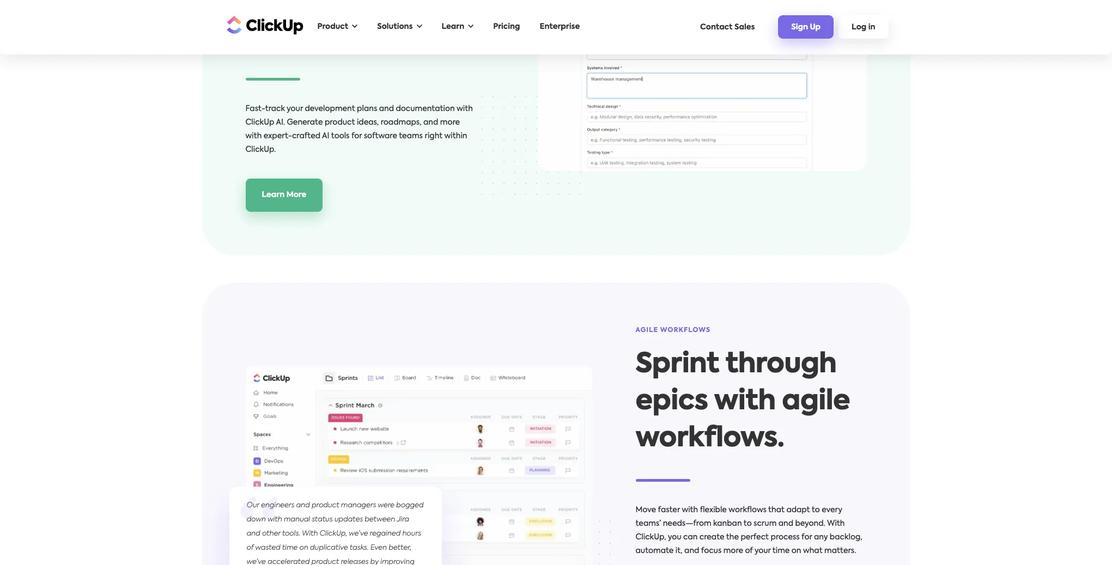 Task type: vqa. For each thing, say whether or not it's contained in the screenshot.
the bottom to
yes



Task type: locate. For each thing, give the bounding box(es) containing it.
on inside move faster with flexible workflows that adapt to every teams' needs—from kanban to scrum and beyond. with clickup, you can create the perfect process for any backlog, automate it, and focus more of your time on what matters.
[[792, 548, 802, 556]]

product
[[325, 119, 355, 127], [312, 503, 339, 510], [312, 503, 339, 510], [312, 560, 339, 566], [312, 560, 339, 566]]

time
[[282, 545, 298, 552], [282, 545, 298, 552], [773, 548, 790, 556]]

more up within
[[440, 119, 460, 127]]

crafted
[[292, 133, 321, 140]]

agile workflows
[[636, 328, 711, 334]]

managers
[[341, 503, 376, 510], [341, 503, 376, 510]]

right
[[425, 133, 443, 140]]

updates
[[335, 517, 363, 524], [335, 517, 363, 524]]

learn inside learn more 'link'
[[262, 192, 285, 199]]

any
[[815, 534, 828, 542]]

0 vertical spatial to
[[812, 507, 820, 515]]

solutions button
[[372, 16, 428, 38]]

0 horizontal spatial to
[[744, 521, 752, 528]]

your inside move faster with flexible workflows that adapt to every teams' needs—from kanban to scrum and beyond. with clickup, you can create the perfect process for any backlog, automate it, and focus more of your time on what matters.
[[755, 548, 771, 556]]

workflows.
[[636, 426, 785, 453]]

0 horizontal spatial learn
[[262, 192, 285, 199]]

clickup,
[[320, 531, 347, 538], [320, 531, 347, 538], [636, 534, 667, 542]]

bogged
[[396, 503, 424, 510], [396, 503, 424, 510]]

sign up button
[[779, 15, 834, 39]]

learn right solutions "dropdown button"
[[442, 23, 465, 31]]

on
[[300, 545, 308, 552], [300, 545, 308, 552], [792, 548, 802, 556]]

roadmaps,
[[381, 119, 422, 127]]

in
[[869, 24, 876, 31]]

by
[[371, 560, 379, 566], [371, 560, 379, 566]]

for
[[352, 133, 362, 140], [802, 534, 813, 542]]

tools
[[331, 133, 350, 140]]

create
[[700, 534, 725, 542]]

learn button
[[436, 16, 479, 38]]

with inside move faster with flexible workflows that adapt to every teams' needs—from kanban to scrum and beyond. with clickup, you can create the perfect process for any backlog, automate it, and focus more of your time on what matters.
[[682, 507, 699, 515]]

teams'
[[636, 521, 662, 528]]

tools.
[[282, 531, 300, 538], [282, 531, 300, 538]]

the
[[727, 534, 739, 542]]

ideas,
[[357, 119, 379, 127]]

of
[[247, 545, 254, 552], [247, 545, 254, 552], [746, 548, 753, 556]]

learn inside learn popup button
[[442, 23, 465, 31]]

1 horizontal spatial your
[[755, 548, 771, 556]]

down
[[247, 517, 266, 524], [247, 517, 266, 524]]

pricing
[[494, 23, 520, 31]]

beyond.
[[796, 521, 826, 528]]

for down beyond. on the right of the page
[[802, 534, 813, 542]]

learn left more
[[262, 192, 285, 199]]

0 vertical spatial your
[[287, 105, 303, 113]]

1 vertical spatial learn
[[262, 192, 285, 199]]

even
[[371, 545, 387, 552], [371, 545, 387, 552]]

other
[[262, 531, 281, 538], [262, 531, 281, 538]]

0 horizontal spatial for
[[352, 133, 362, 140]]

learn
[[442, 23, 465, 31], [262, 192, 285, 199]]

move
[[636, 507, 657, 515]]

tasks.
[[350, 545, 369, 552], [350, 545, 369, 552]]

1 vertical spatial more
[[724, 548, 744, 556]]

software
[[364, 133, 397, 140]]

development
[[305, 105, 355, 113]]

0 horizontal spatial more
[[440, 119, 460, 127]]

your inside fast-track your development plans and documentation with clickup ai. generate product ideas, roadmaps, and more with expert-crafted ai tools for software teams right within clickup.
[[287, 105, 303, 113]]

between
[[365, 517, 395, 524], [365, 517, 395, 524]]

backlog,
[[830, 534, 863, 542]]

your down perfect
[[755, 548, 771, 556]]

0 vertical spatial learn
[[442, 23, 465, 31]]

jira
[[397, 517, 409, 524], [397, 517, 409, 524]]

process
[[771, 534, 800, 542]]

of inside move faster with flexible workflows that adapt to every teams' needs—from kanban to scrum and beyond. with clickup, you can create the perfect process for any backlog, automate it, and focus more of your time on what matters.
[[746, 548, 753, 556]]

releases
[[341, 560, 369, 566], [341, 560, 369, 566]]

duplicative
[[310, 545, 348, 552], [310, 545, 348, 552]]

pricing link
[[488, 16, 526, 38]]

product button
[[312, 16, 363, 38]]

clickup image
[[224, 14, 303, 35]]

to
[[812, 507, 820, 515], [744, 521, 752, 528]]

1 vertical spatial your
[[755, 548, 771, 556]]

and
[[379, 105, 394, 113], [424, 119, 439, 127], [296, 503, 310, 510], [296, 503, 310, 510], [779, 521, 794, 528], [247, 531, 260, 538], [247, 531, 260, 538], [685, 548, 700, 556]]

with
[[828, 521, 845, 528], [302, 531, 318, 538], [302, 531, 318, 538]]

workflows
[[661, 328, 711, 334]]

sprint
[[636, 352, 720, 379]]

wasted
[[255, 545, 281, 552], [255, 545, 281, 552]]

0 vertical spatial for
[[352, 133, 362, 140]]

our engineers and product managers were bogged down with manual status updates between jira and other tools. with clickup, we've regained hours of wasted time on duplicative tasks. even better, we've accelerated product releases by impro
[[247, 503, 424, 566], [247, 503, 424, 566]]

fast-
[[246, 105, 265, 113]]

faster
[[658, 507, 680, 515]]

manual
[[284, 517, 310, 524], [284, 517, 310, 524]]

time inside move faster with flexible workflows that adapt to every teams' needs—from kanban to scrum and beyond. with clickup, you can create the perfect process for any backlog, automate it, and focus more of your time on what matters.
[[773, 548, 790, 556]]

product
[[318, 23, 349, 31]]

status
[[312, 517, 333, 524], [312, 517, 333, 524]]

with inside move faster with flexible workflows that adapt to every teams' needs—from kanban to scrum and beyond. with clickup, you can create the perfect process for any backlog, automate it, and focus more of your time on what matters.
[[828, 521, 845, 528]]

clickup, inside move faster with flexible workflows that adapt to every teams' needs—from kanban to scrum and beyond. with clickup, you can create the perfect process for any backlog, automate it, and focus more of your time on what matters.
[[636, 534, 667, 542]]

agile
[[636, 328, 659, 334]]

1 horizontal spatial learn
[[442, 23, 465, 31]]

your up the "generate"
[[287, 105, 303, 113]]

more
[[287, 192, 307, 199]]

for right "tools"
[[352, 133, 362, 140]]

our
[[247, 503, 259, 510], [247, 503, 259, 510]]

to up beyond. on the right of the page
[[812, 507, 820, 515]]

engineers
[[261, 503, 295, 510], [261, 503, 295, 510]]

hours
[[403, 531, 421, 538], [403, 531, 421, 538]]

you
[[668, 534, 682, 542]]

to down workflows
[[744, 521, 752, 528]]

it,
[[676, 548, 683, 556]]

1 vertical spatial for
[[802, 534, 813, 542]]

more down the the
[[724, 548, 744, 556]]

0 vertical spatial more
[[440, 119, 460, 127]]

generate
[[287, 119, 323, 127]]

were
[[378, 503, 395, 510], [378, 503, 395, 510]]

accelerated
[[268, 560, 310, 566], [268, 560, 310, 566]]

automate
[[636, 548, 674, 556]]

log in
[[852, 24, 876, 31]]

regained
[[370, 531, 401, 538], [370, 531, 401, 538]]

0 horizontal spatial your
[[287, 105, 303, 113]]

1 horizontal spatial more
[[724, 548, 744, 556]]

sign up
[[792, 24, 821, 31]]

your
[[287, 105, 303, 113], [755, 548, 771, 556]]

better,
[[389, 545, 412, 552], [389, 545, 412, 552]]

1 horizontal spatial for
[[802, 534, 813, 542]]

adapt
[[787, 507, 811, 515]]

with
[[457, 105, 473, 113], [246, 133, 262, 140], [715, 389, 776, 416], [682, 507, 699, 515], [268, 517, 282, 524], [268, 517, 282, 524]]



Task type: describe. For each thing, give the bounding box(es) containing it.
epics
[[636, 389, 709, 416]]

teams
[[399, 133, 423, 140]]

kanban
[[714, 521, 742, 528]]

expert-
[[264, 133, 292, 140]]

software teams lp_section 1 image (agile workflows)_sprints list.png image
[[246, 367, 592, 566]]

product inside fast-track your development plans and documentation with clickup ai. generate product ideas, roadmaps, and more with expert-crafted ai tools for software teams right within clickup.
[[325, 119, 355, 127]]

1 horizontal spatial to
[[812, 507, 820, 515]]

learn for learn more
[[262, 192, 285, 199]]

ai
[[322, 133, 330, 140]]

plans
[[357, 105, 377, 113]]

scrum
[[754, 521, 777, 528]]

1 vertical spatial to
[[744, 521, 752, 528]]

can
[[684, 534, 698, 542]]

for inside move faster with flexible workflows that adapt to every teams' needs—from kanban to scrum and beyond. with clickup, you can create the perfect process for any backlog, automate it, and focus more of your time on what matters.
[[802, 534, 813, 542]]

clickup.
[[246, 146, 276, 154]]

sign
[[792, 24, 809, 31]]

matters.
[[825, 548, 857, 556]]

perfect
[[741, 534, 769, 542]]

clickup
[[246, 119, 274, 127]]

solutions
[[377, 23, 413, 31]]

contact sales
[[701, 23, 755, 31]]

learn more
[[262, 192, 307, 199]]

ai.
[[276, 119, 285, 127]]

with inside sprint through epics with agile workflows.
[[715, 389, 776, 416]]

fast-track your development plans and documentation with clickup ai. generate product ideas, roadmaps, and more with expert-crafted ai tools for software teams right within clickup.
[[246, 105, 473, 154]]

focus
[[702, 548, 722, 556]]

contact sales button
[[695, 18, 761, 36]]

needs—from
[[663, 521, 712, 528]]

learn for learn
[[442, 23, 465, 31]]

sprint through epics with agile workflows.
[[636, 352, 851, 453]]

sales
[[735, 23, 755, 31]]

what
[[804, 548, 823, 556]]

every
[[822, 507, 843, 515]]

enterprise
[[540, 23, 580, 31]]

through
[[726, 352, 837, 379]]

that
[[769, 507, 785, 515]]

within
[[445, 133, 468, 140]]

enterprise link
[[535, 16, 586, 38]]

move faster with flexible workflows that adapt to every teams' needs—from kanban to scrum and beyond. with clickup, you can create the perfect process for any backlog, automate it, and focus more of your time on what matters.
[[636, 507, 863, 556]]

workflows
[[729, 507, 767, 515]]

log
[[852, 24, 867, 31]]

learn more link
[[246, 179, 323, 212]]

documentation
[[396, 105, 455, 113]]

for inside fast-track your development plans and documentation with clickup ai. generate product ideas, roadmaps, and more with expert-crafted ai tools for software teams right within clickup.
[[352, 133, 362, 140]]

more inside fast-track your development plans and documentation with clickup ai. generate product ideas, roadmaps, and more with expert-crafted ai tools for software teams right within clickup.
[[440, 119, 460, 127]]

flexible
[[700, 507, 727, 515]]

up
[[810, 24, 821, 31]]

agile
[[783, 389, 851, 416]]

contact
[[701, 23, 733, 31]]

log in link
[[839, 15, 889, 39]]

more inside move faster with flexible workflows that adapt to every teams' needs—from kanban to scrum and beyond. with clickup, you can create the perfect process for any backlog, automate it, and focus more of your time on what matters.
[[724, 548, 744, 556]]

track
[[265, 105, 285, 113]]



